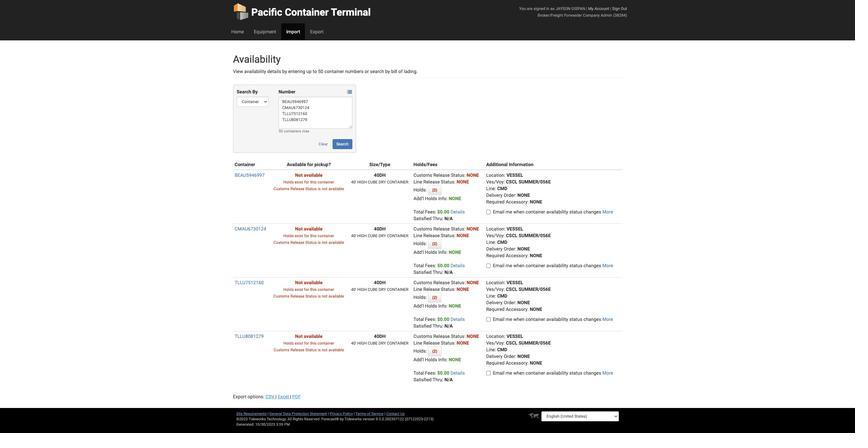 Task type: locate. For each thing, give the bounding box(es) containing it.
customs
[[414, 173, 432, 178], [274, 187, 289, 191], [414, 226, 432, 232], [274, 240, 289, 245], [414, 280, 432, 286], [274, 294, 289, 299], [414, 334, 432, 339], [274, 348, 289, 353]]

none
[[467, 173, 479, 178], [457, 179, 469, 185], [517, 193, 530, 198], [449, 196, 461, 201], [530, 199, 542, 205], [467, 226, 479, 232], [457, 233, 469, 238], [517, 247, 530, 252], [449, 250, 461, 255], [530, 253, 542, 259], [467, 280, 479, 286], [457, 287, 469, 292], [517, 300, 530, 306], [449, 304, 461, 309], [530, 307, 542, 312], [467, 334, 479, 339], [457, 341, 469, 346], [517, 354, 530, 359], [449, 357, 461, 363], [530, 361, 542, 366]]

exist for beau5946997
[[295, 180, 303, 185]]

me for beau5946997
[[506, 209, 512, 215]]

by
[[252, 89, 258, 95]]

all
[[288, 418, 292, 422]]

search for search by
[[237, 89, 251, 95]]

1 horizontal spatial search
[[336, 142, 349, 147]]

cscl for cmau6730124
[[506, 233, 517, 238]]

:
[[464, 173, 465, 178], [504, 173, 505, 178], [454, 179, 455, 185], [515, 193, 516, 198], [528, 199, 529, 205], [464, 226, 465, 232], [504, 226, 505, 232], [454, 233, 455, 238], [515, 247, 516, 252], [528, 253, 529, 259], [464, 280, 465, 286], [504, 280, 505, 286], [454, 287, 455, 292], [515, 300, 516, 306], [528, 307, 529, 312], [464, 334, 465, 339], [504, 334, 505, 339], [454, 341, 455, 346], [515, 354, 516, 359], [528, 361, 529, 366]]

2 exist from the top
[[295, 234, 303, 238]]

container
[[324, 69, 344, 74], [318, 180, 334, 185], [526, 209, 545, 215], [318, 234, 334, 238], [526, 263, 545, 269], [318, 288, 334, 292], [526, 317, 545, 322], [318, 341, 334, 346], [526, 371, 545, 376]]

view
[[233, 69, 243, 74]]

export for export
[[310, 29, 324, 34]]

9.5.0.202307122
[[376, 418, 404, 422]]

dry
[[379, 180, 386, 185], [379, 234, 386, 238], [379, 288, 386, 292], [379, 341, 386, 346]]

(2) for tllu7512160
[[432, 296, 437, 300]]

3 cmd from the top
[[497, 294, 507, 299]]

container
[[285, 6, 329, 18], [235, 162, 255, 167]]

| left pdf
[[290, 394, 291, 400]]

this for cmau6730124
[[310, 234, 317, 238]]

2 line from the top
[[414, 233, 422, 238]]

pacific
[[251, 6, 282, 18]]

2 total fees: $0.00 details satisfied thru: n/a from the top
[[414, 263, 465, 275]]

exist for cmau6730124
[[295, 234, 303, 238]]

dry for tllu8081279
[[379, 341, 386, 346]]

3 email from the top
[[493, 317, 504, 322]]

not available holds exist for this container customs release status is not available for beau5946997
[[274, 173, 344, 191]]

search left by
[[237, 89, 251, 95]]

| up the 9.5.0.202307122
[[384, 412, 385, 417]]

2 delivery from the top
[[486, 247, 503, 252]]

container
[[387, 180, 408, 185], [387, 234, 408, 238], [387, 288, 408, 292], [387, 341, 408, 346]]

4 accessory from the top
[[506, 361, 528, 366]]

statement
[[310, 412, 327, 417]]

changes for cmau6730124
[[584, 263, 601, 269]]

$0.00 for tllu7512160
[[437, 317, 449, 322]]

search button
[[333, 139, 352, 149]]

additional information
[[486, 162, 534, 167]]

cscl for beau5946997
[[506, 179, 517, 185]]

1 more from the top
[[602, 209, 613, 215]]

2 is from the top
[[318, 240, 321, 245]]

2 summer/056e from the top
[[519, 233, 551, 238]]

holds:
[[414, 187, 428, 193], [414, 241, 428, 247], [414, 295, 428, 300], [414, 349, 428, 354]]

4 container from the top
[[387, 341, 408, 346]]

containers
[[284, 129, 301, 134]]

by right 'details'
[[282, 69, 287, 74]]

3 total from the top
[[414, 317, 424, 322]]

3 n/a from the top
[[445, 324, 453, 329]]

location for cmau6730124
[[486, 226, 504, 232]]

of inside site requirements | general data protection statement | privacy policy | terms of service | contact us ©2023 tideworks technology. all rights reserved. forecast® by tideworks version 9.5.0.202307122 (07122023-2213) generated: 10/30/2023 3:59 pm
[[367, 412, 370, 417]]

2213)
[[424, 418, 434, 422]]

add'l for beau5946997
[[414, 196, 424, 201]]

3 add'l holds info: none from the top
[[414, 304, 461, 309]]

3 vessel from the top
[[507, 280, 523, 286]]

import
[[286, 29, 300, 34]]

satisfied for cmau6730124
[[414, 270, 432, 275]]

1 info: from the top
[[438, 196, 448, 201]]

satisfied for beau5946997
[[414, 216, 432, 221]]

of
[[398, 69, 403, 74], [367, 412, 370, 417]]

1 me from the top
[[506, 209, 512, 215]]

40' for tllu7512160
[[351, 288, 356, 292]]

export for export options: csv | excel | pdf
[[233, 394, 246, 400]]

details for beau5946997
[[451, 209, 465, 215]]

by left the bill
[[385, 69, 390, 74]]

3 customs release status : none line release status : none from the top
[[414, 280, 479, 292]]

not for tllu7512160
[[295, 280, 303, 286]]

location : vessel ves/voy: cscl summer/056e line: cmd delivery order : none required accessory : none for cmau6730124
[[486, 226, 551, 259]]

1 order from the top
[[504, 193, 515, 198]]

4 (2) link from the top
[[428, 347, 442, 357]]

1 changes from the top
[[584, 209, 601, 215]]

delivery for beau5946997
[[486, 193, 503, 198]]

1 40' from the top
[[351, 180, 356, 185]]

changes
[[584, 209, 601, 215], [584, 263, 601, 269], [584, 317, 601, 322], [584, 371, 601, 376]]

2 this from the top
[[310, 234, 317, 238]]

1 cube from the top
[[368, 180, 378, 185]]

0 vertical spatial container
[[285, 6, 329, 18]]

2 not available holds exist for this container customs release status is not available from the top
[[274, 226, 344, 245]]

location
[[486, 173, 504, 178], [486, 226, 504, 232], [486, 280, 504, 286], [486, 334, 504, 339]]

3 40dh from the top
[[374, 280, 386, 286]]

details link for tllu7512160
[[451, 317, 465, 322]]

order for cmau6730124
[[504, 247, 515, 252]]

3 (2) from the top
[[432, 296, 437, 300]]

line
[[414, 179, 422, 185], [414, 233, 422, 238], [414, 287, 422, 292], [414, 341, 422, 346]]

by down privacy policy link
[[340, 418, 344, 422]]

2 email from the top
[[493, 263, 504, 269]]

order for tllu8081279
[[504, 354, 515, 359]]

details for cmau6730124
[[451, 263, 465, 269]]

line for beau5946997
[[414, 179, 422, 185]]

export down pacific container terminal
[[310, 29, 324, 34]]

2 details from the top
[[451, 263, 465, 269]]

contact
[[386, 412, 399, 417]]

40dh
[[374, 173, 386, 178], [374, 226, 386, 232], [374, 280, 386, 286], [374, 334, 386, 339]]

1 cscl from the top
[[506, 179, 517, 185]]

export button
[[305, 23, 329, 40]]

40dh for tllu7512160
[[374, 280, 386, 286]]

for for beau5946997
[[304, 180, 309, 185]]

3 dry from the top
[[379, 288, 386, 292]]

status for cmau6730124
[[569, 263, 582, 269]]

1 horizontal spatial by
[[340, 418, 344, 422]]

40'
[[351, 180, 356, 185], [351, 234, 356, 238], [351, 288, 356, 292], [351, 341, 356, 346]]

export options: csv | excel | pdf
[[233, 394, 301, 400]]

1 holds: from the top
[[414, 187, 428, 193]]

| left sign
[[610, 6, 611, 11]]

0 vertical spatial of
[[398, 69, 403, 74]]

fees:
[[425, 209, 436, 215], [425, 263, 436, 269], [425, 317, 436, 322], [425, 371, 436, 376]]

search inside button
[[336, 142, 349, 147]]

summer/056e
[[519, 179, 551, 185], [519, 233, 551, 238], [519, 287, 551, 292], [519, 341, 551, 346]]

1 details from the top
[[451, 209, 465, 215]]

customs release status : none line release status : none for tllu8081279
[[414, 334, 479, 346]]

contact us link
[[386, 412, 405, 417]]

1 exist from the top
[[295, 180, 303, 185]]

by
[[282, 69, 287, 74], [385, 69, 390, 74], [340, 418, 344, 422]]

4 cube from the top
[[368, 341, 378, 346]]

when
[[513, 209, 525, 215], [513, 263, 525, 269], [513, 317, 525, 322], [513, 371, 525, 376]]

3 delivery from the top
[[486, 300, 503, 306]]

0 horizontal spatial search
[[237, 89, 251, 95]]

delivery for cmau6730124
[[486, 247, 503, 252]]

3 details from the top
[[451, 317, 465, 322]]

1 email me when container availability status changes more from the top
[[493, 209, 613, 215]]

3 accessory from the top
[[506, 307, 528, 312]]

3 location from the top
[[486, 280, 504, 286]]

info: for cmau6730124
[[438, 250, 448, 255]]

required for beau5946997
[[486, 199, 505, 205]]

1 40dh 40' high cube dry container from the top
[[351, 173, 408, 185]]

4 status from the top
[[569, 371, 582, 376]]

site requirements link
[[236, 412, 267, 417]]

3 cscl from the top
[[506, 287, 517, 292]]

forwarder
[[564, 13, 582, 18]]

1 horizontal spatial of
[[398, 69, 403, 74]]

vessel for beau5946997
[[507, 173, 523, 178]]

info: for tllu7512160
[[438, 304, 448, 309]]

customs release status : none line release status : none for beau5946997
[[414, 173, 479, 185]]

2 add'l from the top
[[414, 250, 424, 255]]

3 summer/056e from the top
[[519, 287, 551, 292]]

1 horizontal spatial container
[[285, 6, 329, 18]]

holds: for cmau6730124
[[414, 241, 428, 247]]

home
[[231, 29, 244, 34]]

| up tideworks
[[354, 412, 355, 417]]

accessory for tllu8081279
[[506, 361, 528, 366]]

1 ves/voy: from the top
[[486, 179, 505, 185]]

4 cmd from the top
[[497, 347, 507, 353]]

privacy
[[330, 412, 342, 417]]

1 thru: from the top
[[433, 216, 443, 221]]

2 more link from the top
[[602, 263, 613, 269]]

1 location : vessel ves/voy: cscl summer/056e line: cmd delivery order : none required accessory : none from the top
[[486, 173, 551, 205]]

2 (2) link from the top
[[428, 239, 442, 249]]

available
[[304, 173, 323, 178], [328, 187, 344, 191], [304, 226, 323, 232], [328, 240, 344, 245], [304, 280, 323, 286], [328, 294, 344, 299], [304, 334, 323, 339], [328, 348, 344, 353]]

2 more from the top
[[602, 263, 613, 269]]

4 when from the top
[[513, 371, 525, 376]]

cmd for cmau6730124
[[497, 240, 507, 245]]

0 horizontal spatial of
[[367, 412, 370, 417]]

Number text field
[[279, 97, 352, 129]]

vessel for cmau6730124
[[507, 226, 523, 232]]

50 right to
[[318, 69, 323, 74]]

summer/056e for tllu7512160
[[519, 287, 551, 292]]

1 line from the top
[[414, 179, 422, 185]]

1 vertical spatial of
[[367, 412, 370, 417]]

cube for tllu8081279
[[368, 341, 378, 346]]

2 n/a from the top
[[445, 270, 453, 275]]

tllu8081279 link
[[235, 334, 264, 339]]

availability for cmau6730124
[[546, 263, 568, 269]]

2 location from the top
[[486, 226, 504, 232]]

cscl for tllu8081279
[[506, 341, 517, 346]]

by inside site requirements | general data protection statement | privacy policy | terms of service | contact us ©2023 tideworks technology. all rights reserved. forecast® by tideworks version 9.5.0.202307122 (07122023-2213) generated: 10/30/2023 3:59 pm
[[340, 418, 344, 422]]

2 details link from the top
[[451, 263, 465, 269]]

1 horizontal spatial export
[[310, 29, 324, 34]]

line for tllu8081279
[[414, 341, 422, 346]]

(2)
[[432, 188, 437, 193], [432, 242, 437, 247], [432, 296, 437, 300], [432, 349, 437, 354]]

3 location : vessel ves/voy: cscl summer/056e line: cmd delivery order : none required accessory : none from the top
[[486, 280, 551, 312]]

2 status from the top
[[569, 263, 582, 269]]

1 accessory from the top
[[506, 199, 528, 205]]

1 satisfied from the top
[[414, 216, 432, 221]]

of right the bill
[[398, 69, 403, 74]]

total fees: $0.00 details satisfied thru: n/a
[[414, 209, 465, 221], [414, 263, 465, 275], [414, 317, 465, 329], [414, 371, 465, 383]]

2 cmd from the top
[[497, 240, 507, 245]]

total for tllu8081279
[[414, 371, 424, 376]]

status
[[569, 209, 582, 215], [569, 263, 582, 269], [569, 317, 582, 322], [569, 371, 582, 376]]

0 horizontal spatial export
[[233, 394, 246, 400]]

cscl for tllu7512160
[[506, 287, 517, 292]]

4 location : vessel ves/voy: cscl summer/056e line: cmd delivery order : none required accessory : none from the top
[[486, 334, 551, 366]]

not for cmau6730124
[[322, 240, 327, 245]]

40dh 40' high cube dry container for beau5946997
[[351, 173, 408, 185]]

not
[[295, 173, 303, 178], [295, 226, 303, 232], [295, 280, 303, 286], [295, 334, 303, 339]]

for for cmau6730124
[[304, 234, 309, 238]]

more link for beau5946997
[[602, 209, 613, 215]]

3 container from the top
[[387, 288, 408, 292]]

4 line: from the top
[[486, 347, 496, 353]]

1 vertical spatial container
[[235, 162, 255, 167]]

export left options:
[[233, 394, 246, 400]]

1 vertical spatial export
[[233, 394, 246, 400]]

container up export "popup button"
[[285, 6, 329, 18]]

export inside export "popup button"
[[310, 29, 324, 34]]

1 not available holds exist for this container customs release status is not available from the top
[[274, 173, 344, 191]]

50 left containers in the top left of the page
[[279, 129, 283, 134]]

4 (2) from the top
[[432, 349, 437, 354]]

status
[[451, 173, 464, 178], [441, 179, 454, 185], [305, 187, 317, 191], [451, 226, 464, 232], [441, 233, 454, 238], [305, 240, 317, 245], [451, 280, 464, 286], [441, 287, 454, 292], [305, 294, 317, 299], [451, 334, 464, 339], [441, 341, 454, 346], [305, 348, 317, 353]]

clear button
[[315, 139, 332, 149]]

4 total fees: $0.00 details satisfied thru: n/a from the top
[[414, 371, 465, 383]]

1 vertical spatial search
[[336, 142, 349, 147]]

order for tllu7512160
[[504, 300, 515, 306]]

3 40dh 40' high cube dry container from the top
[[351, 280, 408, 292]]

1 not from the top
[[295, 173, 303, 178]]

4 is from the top
[[318, 348, 321, 353]]

2 info: from the top
[[438, 250, 448, 255]]

cube for beau5946997
[[368, 180, 378, 185]]

None checkbox
[[486, 264, 491, 268], [486, 318, 491, 322], [486, 371, 491, 376], [486, 264, 491, 268], [486, 318, 491, 322], [486, 371, 491, 376]]

for for tllu8081279
[[304, 341, 309, 346]]

search by
[[237, 89, 258, 95]]

3 this from the top
[[310, 288, 317, 292]]

available for pickup?
[[287, 162, 331, 167]]

|
[[586, 6, 587, 11], [610, 6, 611, 11], [275, 394, 277, 400], [290, 394, 291, 400], [268, 412, 268, 417], [328, 412, 329, 417], [354, 412, 355, 417], [384, 412, 385, 417]]

4 order from the top
[[504, 354, 515, 359]]

total fees: $0.00 details satisfied thru: n/a for tllu7512160
[[414, 317, 465, 329]]

line: for tllu7512160
[[486, 294, 496, 299]]

3 details link from the top
[[451, 317, 465, 322]]

2 cscl from the top
[[506, 233, 517, 238]]

0 horizontal spatial container
[[235, 162, 255, 167]]

3 me from the top
[[506, 317, 512, 322]]

3 not from the top
[[322, 294, 327, 299]]

details
[[267, 69, 281, 74]]

vessel
[[507, 173, 523, 178], [507, 226, 523, 232], [507, 280, 523, 286], [507, 334, 523, 339]]

1 (2) link from the top
[[428, 185, 442, 195]]

add'l holds info: none for beau5946997
[[414, 196, 461, 201]]

changes for beau5946997
[[584, 209, 601, 215]]

1 horizontal spatial 50
[[318, 69, 323, 74]]

0 horizontal spatial 50
[[279, 129, 283, 134]]

pdf
[[292, 394, 301, 400]]

not available holds exist for this container customs release status is not available
[[274, 173, 344, 191], [274, 226, 344, 245], [274, 280, 344, 299], [274, 334, 344, 353]]

1 cmd from the top
[[497, 186, 507, 191]]

n/a for tllu7512160
[[445, 324, 453, 329]]

release
[[433, 173, 450, 178], [423, 179, 440, 185], [290, 187, 304, 191], [433, 226, 450, 232], [423, 233, 440, 238], [290, 240, 304, 245], [433, 280, 450, 286], [423, 287, 440, 292], [290, 294, 304, 299], [433, 334, 450, 339], [423, 341, 440, 346], [290, 348, 304, 353]]

1 add'l from the top
[[414, 196, 424, 201]]

4 vessel from the top
[[507, 334, 523, 339]]

container up beau5946997 link
[[235, 162, 255, 167]]

2 when from the top
[[513, 263, 525, 269]]

container for cmau6730124
[[387, 234, 408, 238]]

more
[[602, 209, 613, 215], [602, 263, 613, 269], [602, 317, 613, 322], [602, 371, 613, 376]]

| right csv
[[275, 394, 277, 400]]

3 high from the top
[[357, 288, 367, 292]]

tllu7512160
[[235, 280, 264, 286]]

more for tllu8081279
[[602, 371, 613, 376]]

2 not from the top
[[322, 240, 327, 245]]

3 add'l from the top
[[414, 304, 424, 309]]

2 changes from the top
[[584, 263, 601, 269]]

1 vertical spatial 50
[[279, 129, 283, 134]]

location : vessel ves/voy: cscl summer/056e line: cmd delivery order : none required accessory : none
[[486, 173, 551, 205], [486, 226, 551, 259], [486, 280, 551, 312], [486, 334, 551, 366]]

1 location from the top
[[486, 173, 504, 178]]

of up version
[[367, 412, 370, 417]]

this
[[310, 180, 317, 185], [310, 234, 317, 238], [310, 288, 317, 292], [310, 341, 317, 346]]

for
[[307, 162, 313, 167], [304, 180, 309, 185], [304, 234, 309, 238], [304, 288, 309, 292], [304, 341, 309, 346]]

0 vertical spatial search
[[237, 89, 251, 95]]

entering
[[288, 69, 305, 74]]

| left general
[[268, 412, 268, 417]]

1 summer/056e from the top
[[519, 179, 551, 185]]

location for beau5946997
[[486, 173, 504, 178]]

4 this from the top
[[310, 341, 317, 346]]

None checkbox
[[486, 210, 491, 214]]

ves/voy: for tllu7512160
[[486, 287, 505, 292]]

when for beau5946997
[[513, 209, 525, 215]]

©2023 tideworks
[[236, 418, 266, 422]]

4 satisfied from the top
[[414, 377, 432, 383]]

cube
[[368, 180, 378, 185], [368, 234, 378, 238], [368, 288, 378, 292], [368, 341, 378, 346]]

4 cscl from the top
[[506, 341, 517, 346]]

2 line: from the top
[[486, 240, 496, 245]]

2 container from the top
[[387, 234, 408, 238]]

2 add'l holds info: none from the top
[[414, 250, 461, 255]]

4 location from the top
[[486, 334, 504, 339]]

email for beau5946997
[[493, 209, 504, 215]]

add'l
[[414, 196, 424, 201], [414, 250, 424, 255], [414, 304, 424, 309], [414, 357, 424, 363]]

fees: for tllu7512160
[[425, 317, 436, 322]]

exist for tllu7512160
[[295, 288, 303, 292]]

high for tllu8081279
[[357, 341, 367, 346]]

ves/voy: for beau5946997
[[486, 179, 505, 185]]

more link for tllu7512160
[[602, 317, 613, 322]]

4 me from the top
[[506, 371, 512, 376]]

me for cmau6730124
[[506, 263, 512, 269]]

cmd
[[497, 186, 507, 191], [497, 240, 507, 245], [497, 294, 507, 299], [497, 347, 507, 353]]

account
[[595, 6, 609, 11]]

equipment button
[[249, 23, 281, 40]]

0 vertical spatial export
[[310, 29, 324, 34]]

4 not available holds exist for this container customs release status is not available from the top
[[274, 334, 344, 353]]

admin
[[601, 13, 612, 18]]

technology.
[[267, 418, 287, 422]]

search right clear
[[336, 142, 349, 147]]

3 satisfied from the top
[[414, 324, 432, 329]]

1 $0.00 from the top
[[437, 209, 449, 215]]

me for tllu7512160
[[506, 317, 512, 322]]



Task type: describe. For each thing, give the bounding box(es) containing it.
my account link
[[588, 6, 609, 11]]

vessel for tllu7512160
[[507, 280, 523, 286]]

me for tllu8081279
[[506, 371, 512, 376]]

vessel for tllu8081279
[[507, 334, 523, 339]]

50 containers max
[[279, 129, 309, 134]]

this for tllu8081279
[[310, 341, 317, 346]]

total for tllu7512160
[[414, 317, 424, 322]]

terms
[[356, 412, 366, 417]]

size/type
[[369, 162, 390, 167]]

add'l holds info: none for cmau6730124
[[414, 250, 461, 255]]

line: for beau5946997
[[486, 186, 496, 191]]

when for tllu7512160
[[513, 317, 525, 322]]

for for tllu7512160
[[304, 288, 309, 292]]

| left my
[[586, 6, 587, 11]]

general
[[269, 412, 282, 417]]

holds: for tllu8081279
[[414, 349, 428, 354]]

not for beau5946997
[[322, 187, 327, 191]]

beau5946997
[[235, 173, 265, 178]]

container for tllu8081279
[[387, 341, 408, 346]]

cmd for tllu7512160
[[497, 294, 507, 299]]

max
[[302, 129, 309, 134]]

this for beau5946997
[[310, 180, 317, 185]]

gispan
[[571, 6, 585, 11]]

more for tllu7512160
[[602, 317, 613, 322]]

total fees: $0.00 details satisfied thru: n/a for tllu8081279
[[414, 371, 465, 383]]

location : vessel ves/voy: cscl summer/056e line: cmd delivery order : none required accessory : none for tllu7512160
[[486, 280, 551, 312]]

cmd for tllu8081279
[[497, 347, 507, 353]]

40dh for beau5946997
[[374, 173, 386, 178]]

terminal
[[331, 6, 371, 18]]

tllu8081279
[[235, 334, 264, 339]]

dry for tllu7512160
[[379, 288, 386, 292]]

email me when container availability status changes more for beau5946997
[[493, 209, 613, 215]]

jayson
[[556, 6, 570, 11]]

to
[[313, 69, 317, 74]]

n/a for beau5946997
[[445, 216, 453, 221]]

signed
[[534, 6, 545, 11]]

summer/056e for cmau6730124
[[519, 233, 551, 238]]

rights
[[293, 418, 303, 422]]

more link for tllu8081279
[[602, 371, 613, 376]]

terms of service link
[[356, 412, 384, 417]]

total fees: $0.00 details satisfied thru: n/a for cmau6730124
[[414, 263, 465, 275]]

beau5946997 link
[[235, 173, 265, 178]]

in
[[546, 6, 549, 11]]

ves/voy: for tllu8081279
[[486, 341, 505, 346]]

not for cmau6730124
[[295, 226, 303, 232]]

customs release status : none line release status : none for cmau6730124
[[414, 226, 479, 238]]

numbers
[[345, 69, 364, 74]]

(07122023-
[[405, 418, 424, 422]]

requirements
[[244, 412, 267, 417]]

company
[[583, 13, 600, 18]]

show list image
[[347, 90, 352, 95]]

location : vessel ves/voy: cscl summer/056e line: cmd delivery order : none required accessory : none for beau5946997
[[486, 173, 551, 205]]

(2) link for beau5946997
[[428, 185, 442, 195]]

location for tllu8081279
[[486, 334, 504, 339]]

generated:
[[236, 423, 254, 427]]

site
[[236, 412, 243, 417]]

bill
[[391, 69, 397, 74]]

protection
[[292, 412, 309, 417]]

when for cmau6730124
[[513, 263, 525, 269]]

| up "forecast®"
[[328, 412, 329, 417]]

email for tllu8081279
[[493, 371, 504, 376]]

accessory for tllu7512160
[[506, 307, 528, 312]]

holds: for tllu7512160
[[414, 295, 428, 300]]

not for tllu7512160
[[322, 294, 327, 299]]

not for tllu8081279
[[295, 334, 303, 339]]

details link for tllu8081279
[[451, 371, 465, 376]]

available
[[287, 162, 306, 167]]

satisfied for tllu7512160
[[414, 324, 432, 329]]

broker/freight
[[538, 13, 563, 18]]

sign
[[612, 6, 620, 11]]

equipment
[[254, 29, 276, 34]]

sign out link
[[612, 6, 627, 11]]

csv
[[266, 394, 274, 400]]

(38284)
[[613, 13, 627, 18]]

cube for cmau6730124
[[368, 234, 378, 238]]

options:
[[248, 394, 264, 400]]

dry for cmau6730124
[[379, 234, 386, 238]]

email for tllu7512160
[[493, 317, 504, 322]]

pdf link
[[292, 394, 301, 400]]

or
[[365, 69, 369, 74]]

info: for tllu8081279
[[438, 357, 448, 363]]

not for beau5946997
[[295, 173, 303, 178]]

details link for cmau6730124
[[451, 263, 465, 269]]

0 horizontal spatial by
[[282, 69, 287, 74]]

n/a for cmau6730124
[[445, 270, 453, 275]]

high for cmau6730124
[[357, 234, 367, 238]]

lading.
[[404, 69, 418, 74]]

total for cmau6730124
[[414, 263, 424, 269]]

excel link
[[278, 394, 290, 400]]

(2) for beau5946997
[[432, 188, 437, 193]]

cube for tllu7512160
[[368, 288, 378, 292]]

availability for tllu8081279
[[546, 371, 568, 376]]

high for beau5946997
[[357, 180, 367, 185]]

status for tllu8081279
[[569, 371, 582, 376]]

add'l for tllu8081279
[[414, 357, 424, 363]]

accessory for cmau6730124
[[506, 253, 528, 259]]

pacific container terminal link
[[233, 0, 371, 23]]

privacy policy link
[[330, 412, 353, 417]]

not available holds exist for this container customs release status is not available for tllu8081279
[[274, 334, 344, 353]]

data
[[283, 412, 291, 417]]

pacific container terminal
[[251, 6, 371, 18]]

more for beau5946997
[[602, 209, 613, 215]]

my
[[588, 6, 594, 11]]

forecast®
[[322, 418, 339, 422]]

tideworks
[[345, 418, 362, 422]]

ves/voy: for cmau6730124
[[486, 233, 505, 238]]

3:59
[[276, 423, 283, 427]]

out
[[621, 6, 627, 11]]

number
[[279, 89, 295, 95]]

view availability details by entering up to 50 container numbers or search by bill of lading.
[[233, 69, 418, 74]]

accessory for beau5946997
[[506, 199, 528, 205]]

clear
[[319, 142, 328, 147]]

10/30/2023
[[255, 423, 275, 427]]

pickup?
[[314, 162, 331, 167]]

email me when container availability status changes more for tllu8081279
[[493, 371, 613, 376]]

40dh 40' high cube dry container for tllu7512160
[[351, 280, 408, 292]]

is for beau5946997
[[318, 187, 321, 191]]

service
[[371, 412, 384, 417]]

changes for tllu7512160
[[584, 317, 601, 322]]

40' for beau5946997
[[351, 180, 356, 185]]

search
[[370, 69, 384, 74]]

cmau6730124 link
[[235, 226, 266, 232]]

home button
[[226, 23, 249, 40]]

excel
[[278, 394, 289, 400]]

information
[[509, 162, 534, 167]]

fees: for cmau6730124
[[425, 263, 436, 269]]

(2) for cmau6730124
[[432, 242, 437, 247]]

site requirements | general data protection statement | privacy policy | terms of service | contact us ©2023 tideworks technology. all rights reserved. forecast® by tideworks version 9.5.0.202307122 (07122023-2213) generated: 10/30/2023 3:59 pm
[[236, 412, 434, 427]]

availability
[[233, 53, 281, 65]]

holds/fees
[[414, 162, 437, 167]]

us
[[400, 412, 405, 417]]

general data protection statement link
[[269, 412, 327, 417]]

line: for cmau6730124
[[486, 240, 496, 245]]

tllu7512160 link
[[235, 280, 264, 286]]

policy
[[343, 412, 353, 417]]

high for tllu7512160
[[357, 288, 367, 292]]

up
[[306, 69, 312, 74]]

csv link
[[266, 394, 275, 400]]

(2) for tllu8081279
[[432, 349, 437, 354]]

customs release status : none line release status : none for tllu7512160
[[414, 280, 479, 292]]

as
[[550, 6, 555, 11]]

details link for beau5946997
[[451, 209, 465, 215]]

reserved.
[[304, 418, 321, 422]]

import button
[[281, 23, 305, 40]]

$0.00 for tllu8081279
[[437, 371, 449, 376]]

$0.00 for cmau6730124
[[437, 263, 449, 269]]

thru: for beau5946997
[[433, 216, 443, 221]]

version
[[363, 418, 375, 422]]

order for beau5946997
[[504, 193, 515, 198]]

line: for tllu8081279
[[486, 347, 496, 353]]

delivery for tllu8081279
[[486, 354, 503, 359]]

2 horizontal spatial by
[[385, 69, 390, 74]]

location : vessel ves/voy: cscl summer/056e line: cmd delivery order : none required accessory : none for tllu8081279
[[486, 334, 551, 366]]

you are signed in as jayson gispan | my account | sign out broker/freight forwarder company admin (38284)
[[519, 6, 627, 18]]

is for cmau6730124
[[318, 240, 321, 245]]

you
[[519, 6, 526, 11]]

email me when container availability status changes more for tllu7512160
[[493, 317, 613, 322]]

0 vertical spatial 50
[[318, 69, 323, 74]]

pm
[[284, 423, 290, 427]]

thru: for cmau6730124
[[433, 270, 443, 275]]



Task type: vqa. For each thing, say whether or not it's contained in the screenshot.
News to the top
no



